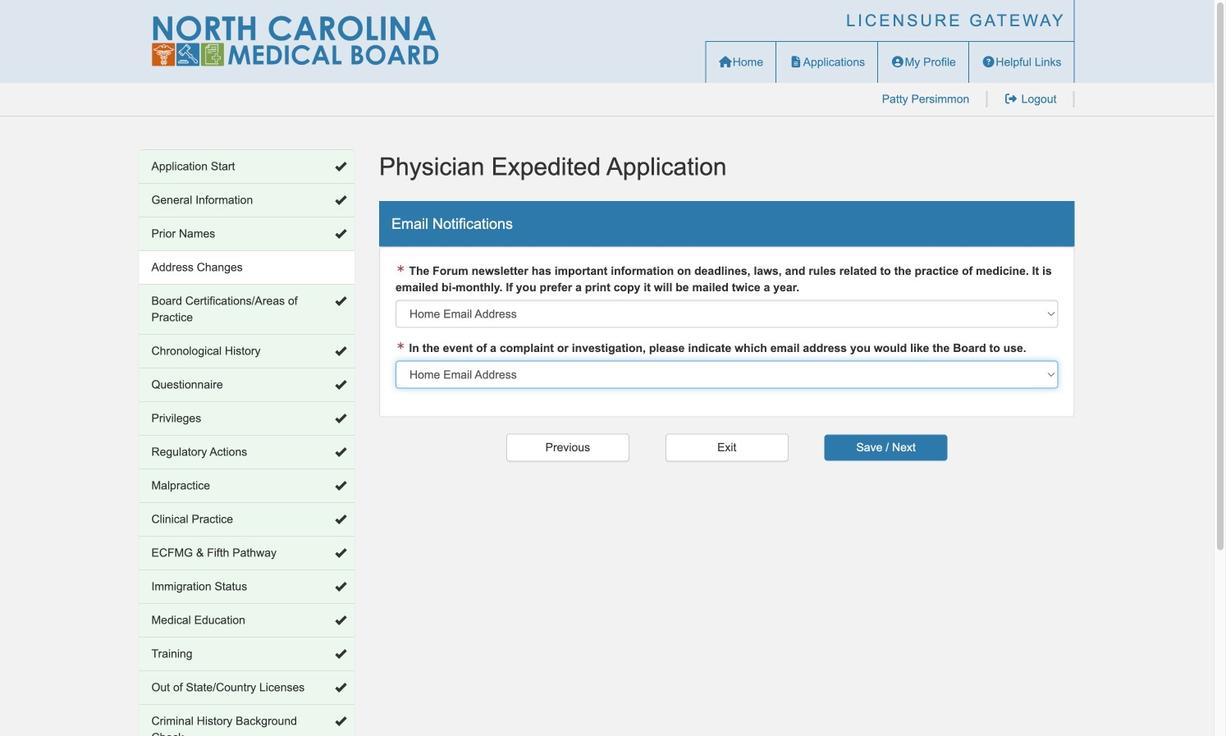 Task type: describe. For each thing, give the bounding box(es) containing it.
3 ok image from the top
[[335, 379, 347, 391]]

7 ok image from the top
[[335, 615, 347, 627]]

9 ok image from the top
[[335, 682, 347, 694]]

5 ok image from the top
[[335, 514, 347, 526]]

6 ok image from the top
[[335, 548, 347, 559]]

2 ok image from the top
[[335, 296, 347, 307]]

1 ok image from the top
[[335, 195, 347, 206]]

sign out image
[[1005, 93, 1019, 105]]

4 ok image from the top
[[335, 413, 347, 425]]

file text image
[[789, 56, 804, 68]]

fw image
[[396, 265, 406, 273]]

fw image
[[396, 342, 406, 350]]



Task type: locate. For each thing, give the bounding box(es) containing it.
10 ok image from the top
[[335, 716, 347, 728]]

north carolina medical board logo image
[[152, 16, 439, 67]]

1 ok image from the top
[[335, 161, 347, 172]]

ok image
[[335, 161, 347, 172], [335, 296, 347, 307], [335, 379, 347, 391], [335, 480, 347, 492], [335, 514, 347, 526], [335, 581, 347, 593], [335, 615, 347, 627], [335, 649, 347, 660], [335, 682, 347, 694], [335, 716, 347, 728]]

question circle image
[[982, 56, 996, 68]]

None submit
[[825, 435, 948, 461]]

None button
[[507, 434, 630, 462], [666, 434, 789, 462], [507, 434, 630, 462], [666, 434, 789, 462]]

home image
[[719, 56, 733, 68]]

5 ok image from the top
[[335, 447, 347, 458]]

3 ok image from the top
[[335, 346, 347, 357]]

4 ok image from the top
[[335, 480, 347, 492]]

ok image
[[335, 195, 347, 206], [335, 228, 347, 240], [335, 346, 347, 357], [335, 413, 347, 425], [335, 447, 347, 458], [335, 548, 347, 559]]

user circle image
[[891, 56, 906, 68]]

8 ok image from the top
[[335, 649, 347, 660]]

6 ok image from the top
[[335, 581, 347, 593]]

2 ok image from the top
[[335, 228, 347, 240]]



Task type: vqa. For each thing, say whether or not it's contained in the screenshot.
the home image
yes



